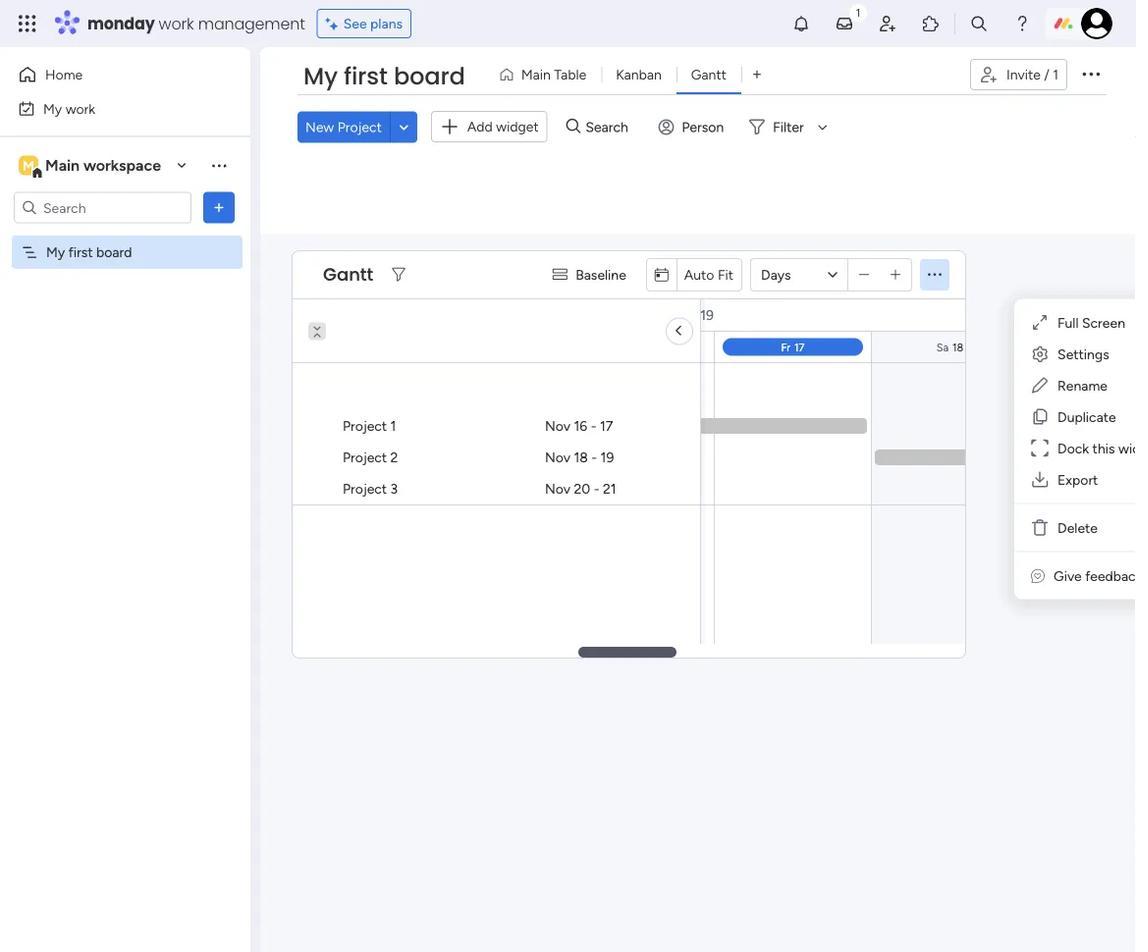 Task type: vqa. For each thing, say whether or not it's contained in the screenshot.


Task type: describe. For each thing, give the bounding box(es) containing it.
0 vertical spatial 19
[[701, 307, 714, 323]]

give
[[1054, 567, 1082, 584]]

2
[[391, 449, 398, 466]]

sa 18
[[937, 340, 964, 354]]

baseline button
[[544, 259, 638, 290]]

add widget
[[468, 118, 539, 135]]

46
[[597, 307, 614, 323]]

see plans button
[[317, 9, 412, 38]]

settings image
[[1031, 344, 1050, 364]]

Search in workspace field
[[41, 196, 164, 219]]

board inside my first board field
[[394, 60, 466, 93]]

work for my
[[65, 100, 95, 117]]

nov left 13 on the right of the page
[[617, 307, 643, 323]]

delete
[[1058, 519, 1098, 536]]

home
[[45, 66, 83, 83]]

add view image
[[753, 68, 761, 82]]

first inside field
[[344, 60, 388, 93]]

home button
[[12, 59, 211, 90]]

project 3
[[343, 480, 398, 497]]

nov right 13 on the right of the page
[[672, 307, 697, 323]]

my first board list box
[[0, 232, 251, 534]]

v2 collapse up image
[[308, 329, 326, 342]]

my first board inside list box
[[46, 244, 132, 261]]

duplicate image
[[1031, 407, 1050, 426]]

options image
[[209, 198, 229, 218]]

workspace
[[83, 156, 161, 175]]

person
[[682, 119, 724, 135]]

v2 search image
[[567, 116, 581, 138]]

more dots image
[[928, 267, 942, 282]]

dock this wid
[[1058, 440, 1137, 456]]

1 inside button
[[1053, 66, 1059, 83]]

auto fit button
[[677, 259, 742, 290]]

help image
[[1013, 14, 1033, 33]]

workspace selection element
[[19, 154, 164, 179]]

screen
[[1083, 314, 1126, 331]]

main for main table
[[522, 66, 551, 83]]

export
[[1058, 471, 1099, 488]]

1 inside gantt main content
[[391, 418, 396, 434]]

settings
[[1058, 345, 1110, 362]]

select product image
[[18, 14, 37, 33]]

main table
[[522, 66, 587, 83]]

workspace image
[[19, 155, 38, 176]]

project for project 1
[[343, 418, 387, 434]]

dock this widget image
[[1031, 438, 1050, 458]]

1 image
[[850, 1, 868, 23]]

fit
[[718, 266, 734, 283]]

management
[[198, 12, 305, 34]]

my inside field
[[304, 60, 338, 93]]

nov 18 - 19
[[545, 449, 614, 466]]

main for main workspace
[[45, 156, 80, 175]]

20
[[574, 480, 591, 497]]

see plans
[[344, 15, 403, 32]]

baseline
[[576, 266, 627, 283]]

invite / 1
[[1007, 66, 1059, 83]]

add
[[468, 118, 493, 135]]

full screen image
[[1031, 312, 1050, 332]]

add widget button
[[431, 111, 548, 142]]

filter
[[773, 119, 804, 135]]

Search field
[[581, 113, 640, 141]]

my first board inside field
[[304, 60, 466, 93]]

delete image
[[1031, 518, 1050, 537]]

my work button
[[12, 93, 211, 124]]

full screen
[[1058, 314, 1126, 331]]

monday work management
[[87, 12, 305, 34]]

tu
[[308, 340, 320, 354]]

project 1
[[343, 418, 396, 434]]

auto
[[685, 266, 715, 283]]

week
[[558, 307, 594, 323]]

nov for nov 16 - 17
[[545, 418, 571, 434]]

arrow down image
[[811, 115, 835, 139]]

My first board field
[[299, 60, 470, 93]]

search everything image
[[970, 14, 989, 33]]

kanban button
[[602, 59, 677, 90]]

options image
[[1080, 62, 1103, 85]]

v2 minus image
[[859, 267, 870, 282]]

1 vertical spatial 17
[[600, 418, 613, 434]]

new
[[306, 119, 334, 135]]

board inside my first board list box
[[96, 244, 132, 261]]

16
[[574, 418, 588, 434]]

3
[[391, 480, 398, 497]]

angle right image
[[678, 322, 682, 340]]

v2 today image
[[655, 268, 669, 282]]

work for monday
[[159, 12, 194, 34]]

plans
[[370, 15, 403, 32]]

project for project 3
[[343, 480, 387, 497]]



Task type: locate. For each thing, give the bounding box(es) containing it.
john smith image
[[1082, 8, 1113, 39]]

notifications image
[[792, 14, 812, 33]]

1 horizontal spatial first
[[344, 60, 388, 93]]

1 vertical spatial my
[[43, 100, 62, 117]]

0 vertical spatial 17
[[795, 340, 805, 354]]

1 vertical spatial my first board
[[46, 244, 132, 261]]

invite members image
[[878, 14, 898, 33]]

angle down image
[[399, 120, 409, 134]]

main workspace
[[45, 156, 161, 175]]

monday
[[87, 12, 155, 34]]

1 vertical spatial board
[[96, 244, 132, 261]]

inbox image
[[835, 14, 855, 33]]

my first board down search in workspace field
[[46, 244, 132, 261]]

option
[[0, 235, 251, 239]]

my down home
[[43, 100, 62, 117]]

- right 13 on the right of the page
[[663, 307, 668, 323]]

0 horizontal spatial 1
[[391, 418, 396, 434]]

project inside button
[[338, 119, 382, 135]]

work right the monday
[[159, 12, 194, 34]]

main right workspace icon
[[45, 156, 80, 175]]

duplicate
[[1058, 408, 1117, 425]]

board down search in workspace field
[[96, 244, 132, 261]]

- right 16
[[591, 418, 597, 434]]

work down home
[[65, 100, 95, 117]]

1 vertical spatial main
[[45, 156, 80, 175]]

1 right /
[[1053, 66, 1059, 83]]

project up project 2
[[343, 418, 387, 434]]

first
[[344, 60, 388, 93], [68, 244, 93, 261]]

my inside button
[[43, 100, 62, 117]]

1 horizontal spatial 19
[[701, 307, 714, 323]]

dapulse drag handle 3 image
[[305, 267, 312, 282]]

apps image
[[922, 14, 941, 33]]

- up nov 20 - 21
[[592, 449, 598, 466]]

0 vertical spatial gantt
[[691, 66, 727, 83]]

v2 collapse down image
[[308, 315, 326, 328]]

0 horizontal spatial 18
[[574, 449, 588, 466]]

fr 17
[[782, 340, 805, 354]]

1 vertical spatial 18
[[574, 449, 588, 466]]

dock
[[1058, 440, 1090, 456]]

rename image
[[1031, 375, 1050, 395]]

my
[[304, 60, 338, 93], [43, 100, 62, 117], [46, 244, 65, 261]]

give feedback
[[1054, 567, 1137, 584]]

project left the 2
[[343, 449, 387, 466]]

rename
[[1058, 377, 1108, 393]]

0 horizontal spatial 17
[[600, 418, 613, 434]]

this
[[1093, 440, 1116, 456]]

menu containing full screen
[[1015, 299, 1137, 599]]

see
[[344, 15, 367, 32]]

1 horizontal spatial main
[[522, 66, 551, 83]]

2 vertical spatial my
[[46, 244, 65, 261]]

nov
[[617, 307, 643, 323], [672, 307, 697, 323], [545, 418, 571, 434], [545, 449, 571, 466], [545, 480, 571, 497]]

0 vertical spatial 1
[[1053, 66, 1059, 83]]

my down search in workspace field
[[46, 244, 65, 261]]

first inside list box
[[68, 244, 93, 261]]

/
[[1045, 66, 1050, 83]]

work inside button
[[65, 100, 95, 117]]

my up new
[[304, 60, 338, 93]]

0 vertical spatial 18
[[953, 340, 964, 354]]

gantt
[[691, 66, 727, 83], [323, 262, 374, 287]]

1 horizontal spatial 17
[[795, 340, 805, 354]]

1 vertical spatial first
[[68, 244, 93, 261]]

0 horizontal spatial work
[[65, 100, 95, 117]]

my work
[[43, 100, 95, 117]]

0 horizontal spatial first
[[68, 244, 93, 261]]

21
[[603, 480, 617, 497]]

kanban
[[616, 66, 662, 83]]

17 right 16
[[600, 418, 613, 434]]

-
[[663, 307, 668, 323], [591, 418, 597, 434], [592, 449, 598, 466], [594, 480, 600, 497]]

main left table
[[522, 66, 551, 83]]

1 horizontal spatial board
[[394, 60, 466, 93]]

m
[[23, 157, 34, 174]]

sa
[[937, 340, 949, 354]]

17
[[795, 340, 805, 354], [600, 418, 613, 434]]

board up angle down image
[[394, 60, 466, 93]]

1 horizontal spatial work
[[159, 12, 194, 34]]

0 horizontal spatial my first board
[[46, 244, 132, 261]]

week 46 nov 13 - nov 19
[[558, 307, 714, 323]]

18 right "sa"
[[953, 340, 964, 354]]

project
[[338, 119, 382, 135], [343, 418, 387, 434], [343, 449, 387, 466], [343, 480, 387, 497]]

gantt button
[[677, 59, 742, 90]]

my first board down plans
[[304, 60, 466, 93]]

person button
[[651, 111, 736, 143]]

full
[[1058, 314, 1079, 331]]

18 for sa
[[953, 340, 964, 354]]

board
[[394, 60, 466, 93], [96, 244, 132, 261]]

1 vertical spatial work
[[65, 100, 95, 117]]

v2 user feedback image
[[1032, 567, 1045, 584]]

nov 16 - 17
[[545, 418, 613, 434]]

- for 19
[[592, 449, 598, 466]]

workspace options image
[[209, 155, 229, 175]]

1 vertical spatial gantt
[[323, 262, 374, 287]]

nov down nov 16 - 17
[[545, 449, 571, 466]]

19
[[701, 307, 714, 323], [601, 449, 614, 466]]

14
[[324, 340, 335, 354]]

17 right fr
[[795, 340, 805, 354]]

menu
[[1015, 299, 1137, 599]]

invite / 1 button
[[971, 59, 1068, 90]]

18 for nov
[[574, 449, 588, 466]]

0 horizontal spatial board
[[96, 244, 132, 261]]

nov for nov 20 - 21
[[545, 480, 571, 497]]

nov for nov 18 - 19
[[545, 449, 571, 466]]

gantt inside gantt main content
[[323, 262, 374, 287]]

19 up 21
[[601, 449, 614, 466]]

auto fit
[[685, 266, 734, 283]]

0 horizontal spatial 19
[[601, 449, 614, 466]]

0 vertical spatial main
[[522, 66, 551, 83]]

work
[[159, 12, 194, 34], [65, 100, 95, 117]]

main inside workspace selection element
[[45, 156, 80, 175]]

0 vertical spatial work
[[159, 12, 194, 34]]

- left 21
[[594, 480, 600, 497]]

first down search in workspace field
[[68, 244, 93, 261]]

table
[[554, 66, 587, 83]]

18
[[953, 340, 964, 354], [574, 449, 588, 466]]

nov left 16
[[545, 418, 571, 434]]

v2 plus image
[[891, 267, 901, 282]]

tu 14
[[308, 340, 335, 354]]

1 horizontal spatial 18
[[953, 340, 964, 354]]

my inside list box
[[46, 244, 65, 261]]

gantt inside gantt button
[[691, 66, 727, 83]]

gantt right dapulse drag handle 3 image
[[323, 262, 374, 287]]

filter button
[[742, 111, 835, 143]]

days
[[761, 266, 791, 283]]

v2 funnel image
[[392, 267, 405, 282]]

1 up the 2
[[391, 418, 396, 434]]

main table button
[[491, 59, 602, 90]]

- for 21
[[594, 480, 600, 497]]

0 vertical spatial my first board
[[304, 60, 466, 93]]

1 horizontal spatial 1
[[1053, 66, 1059, 83]]

main inside main table button
[[522, 66, 551, 83]]

18 down 16
[[574, 449, 588, 466]]

my first board
[[304, 60, 466, 93], [46, 244, 132, 261]]

menu inside gantt main content
[[1015, 299, 1137, 599]]

export image
[[1031, 470, 1050, 489]]

nov 20 - 21
[[545, 480, 617, 497]]

1 vertical spatial 19
[[601, 449, 614, 466]]

0 horizontal spatial gantt
[[323, 262, 374, 287]]

1 vertical spatial 1
[[391, 418, 396, 434]]

project 2
[[343, 449, 398, 466]]

feedback
[[1086, 567, 1137, 584]]

invite
[[1007, 66, 1041, 83]]

1 horizontal spatial my first board
[[304, 60, 466, 93]]

widget
[[496, 118, 539, 135]]

0 horizontal spatial main
[[45, 156, 80, 175]]

19 right 'angle right' image in the right of the page
[[701, 307, 714, 323]]

project right new
[[338, 119, 382, 135]]

project for project 2
[[343, 449, 387, 466]]

main
[[522, 66, 551, 83], [45, 156, 80, 175]]

first down see plans button
[[344, 60, 388, 93]]

0 vertical spatial board
[[394, 60, 466, 93]]

0 vertical spatial first
[[344, 60, 388, 93]]

fr
[[782, 340, 791, 354]]

1
[[1053, 66, 1059, 83], [391, 418, 396, 434]]

gantt left add view icon
[[691, 66, 727, 83]]

- for 17
[[591, 418, 597, 434]]

0 vertical spatial my
[[304, 60, 338, 93]]

gantt main content
[[86, 234, 1137, 953]]

wid
[[1119, 440, 1137, 456]]

project left 3
[[343, 480, 387, 497]]

13
[[646, 307, 659, 323]]

new project
[[306, 119, 382, 135]]

nov left 20
[[545, 480, 571, 497]]

new project button
[[298, 111, 390, 143]]

1 horizontal spatial gantt
[[691, 66, 727, 83]]



